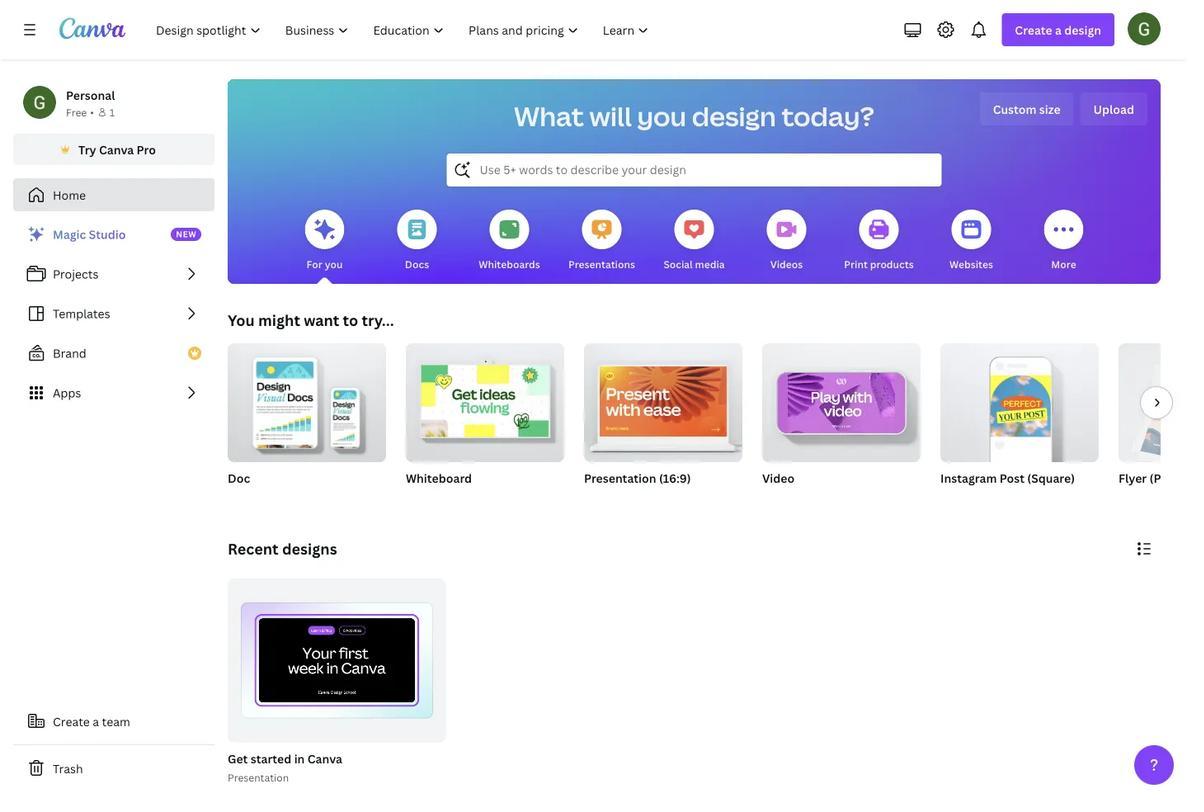 Task type: describe. For each thing, give the bounding box(es) containing it.
try canva pro
[[78, 142, 156, 157]]

create for create a design
[[1016, 22, 1053, 38]]

try
[[78, 142, 96, 157]]

1920
[[584, 492, 608, 505]]

create for create a team
[[53, 714, 90, 729]]

print products button
[[845, 198, 914, 284]]

you might want to try...
[[228, 310, 394, 330]]

a for design
[[1056, 22, 1062, 38]]

× for flyer (portra
[[1136, 492, 1141, 505]]

started
[[251, 751, 292, 767]]

what
[[514, 98, 584, 134]]

top level navigation element
[[145, 13, 663, 46]]

gary orlando image
[[1128, 12, 1161, 45]]

create a design button
[[1002, 13, 1115, 46]]

Search search field
[[480, 154, 909, 186]]

projects link
[[13, 258, 215, 291]]

try canva pro button
[[13, 134, 215, 165]]

get
[[228, 751, 248, 767]]

presentation inside presentation (16:9) 1920 × 1080 px
[[584, 470, 657, 486]]

websites
[[950, 257, 994, 271]]

list containing magic studio
[[13, 218, 215, 409]]

social media button
[[664, 198, 725, 284]]

for you button
[[305, 198, 345, 284]]

group for whiteboard
[[406, 337, 565, 462]]

custom size button
[[980, 92, 1074, 125]]

print products
[[845, 257, 914, 271]]

presentation (16:9) group
[[584, 337, 743, 507]]

get started in canva button
[[228, 749, 343, 770]]

docs button
[[397, 198, 437, 284]]

instagram
[[941, 470, 997, 486]]

personal
[[66, 87, 115, 103]]

videos
[[771, 257, 803, 271]]

whiteboard unlimited
[[406, 470, 472, 505]]

might
[[258, 310, 300, 330]]

a for team
[[93, 714, 99, 729]]

custom
[[994, 101, 1037, 117]]

3 1080 from the left
[[976, 492, 1001, 505]]

whiteboards
[[479, 257, 541, 271]]

group for instagram post (square)
[[941, 337, 1100, 462]]

•
[[90, 105, 94, 119]]

magic
[[53, 227, 86, 242]]

1
[[110, 105, 115, 119]]

home link
[[13, 178, 215, 211]]

design inside dropdown button
[[1065, 22, 1102, 38]]

flyer
[[1119, 470, 1148, 486]]

in inside get started in canva presentation
[[294, 751, 305, 767]]

trash
[[53, 761, 83, 776]]

video group
[[763, 337, 921, 507]]

upload button
[[1081, 92, 1148, 125]]

recent
[[228, 539, 279, 559]]

× for presentation (16:9)
[[611, 492, 615, 505]]

in inside flyer (portra 8.5 × 11 in
[[1156, 492, 1165, 505]]

presentation (16:9) 1920 × 1080 px
[[584, 470, 691, 505]]

group for flyer (portra
[[1119, 343, 1188, 462]]

products
[[871, 257, 914, 271]]

pro
[[137, 142, 156, 157]]

projects
[[53, 266, 99, 282]]

canva inside button
[[99, 142, 134, 157]]

presentations button
[[569, 198, 636, 284]]

unlimited
[[406, 492, 453, 505]]

custom size
[[994, 101, 1061, 117]]

video
[[763, 470, 795, 486]]

trash link
[[13, 752, 215, 785]]

(portra
[[1150, 470, 1188, 486]]

8.5
[[1119, 492, 1134, 505]]

get started in canva presentation
[[228, 751, 343, 785]]

flyer (portrait 8.5 × 11 in) group
[[1119, 343, 1188, 507]]

magic studio
[[53, 227, 126, 242]]

recent designs
[[228, 539, 337, 559]]

1 vertical spatial design
[[692, 98, 777, 134]]



Task type: vqa. For each thing, say whether or not it's contained in the screenshot.
Video group
yes



Task type: locate. For each thing, give the bounding box(es) containing it.
1080 inside presentation (16:9) 1920 × 1080 px
[[618, 492, 643, 505]]

social
[[664, 257, 693, 271]]

flyer (portra 8.5 × 11 in
[[1119, 470, 1188, 505]]

0 horizontal spatial a
[[93, 714, 99, 729]]

(16:9)
[[659, 470, 691, 486]]

instagram post (square) 1080 × 1080 px
[[941, 470, 1076, 505]]

you inside button
[[325, 257, 343, 271]]

0 vertical spatial in
[[1156, 492, 1165, 505]]

0 vertical spatial presentation
[[584, 470, 657, 486]]

will
[[590, 98, 632, 134]]

templates link
[[13, 297, 215, 330]]

in
[[1156, 492, 1165, 505], [294, 751, 305, 767]]

what will you design today?
[[514, 98, 875, 134]]

videos button
[[767, 198, 807, 284]]

group for presentation (16:9)
[[584, 337, 743, 462]]

today?
[[782, 98, 875, 134]]

social media
[[664, 257, 725, 271]]

0 horizontal spatial design
[[692, 98, 777, 134]]

create left the team
[[53, 714, 90, 729]]

templates
[[53, 306, 110, 322]]

presentation inside get started in canva presentation
[[228, 771, 289, 785]]

(square)
[[1028, 470, 1076, 486]]

0 horizontal spatial in
[[294, 751, 305, 767]]

× down instagram
[[968, 492, 973, 505]]

in right 11
[[1156, 492, 1165, 505]]

create a design
[[1016, 22, 1102, 38]]

0 horizontal spatial you
[[325, 257, 343, 271]]

instagram post (square) group
[[941, 337, 1100, 507]]

1 horizontal spatial presentation
[[584, 470, 657, 486]]

2 px from the left
[[1003, 492, 1014, 505]]

a up size
[[1056, 22, 1062, 38]]

for you
[[307, 257, 343, 271]]

px inside instagram post (square) 1080 × 1080 px
[[1003, 492, 1014, 505]]

×
[[611, 492, 615, 505], [968, 492, 973, 505], [1136, 492, 1141, 505]]

0 horizontal spatial ×
[[611, 492, 615, 505]]

2 1080 from the left
[[941, 492, 966, 505]]

presentation
[[584, 470, 657, 486], [228, 771, 289, 785]]

docs
[[405, 257, 429, 271]]

1 vertical spatial you
[[325, 257, 343, 271]]

whiteboards button
[[479, 198, 541, 284]]

more button
[[1045, 198, 1084, 284]]

print
[[845, 257, 868, 271]]

doc group
[[228, 337, 386, 507]]

list
[[13, 218, 215, 409]]

× right 1920
[[611, 492, 615, 505]]

in right started
[[294, 751, 305, 767]]

create inside button
[[53, 714, 90, 729]]

× inside flyer (portra 8.5 × 11 in
[[1136, 492, 1141, 505]]

3 × from the left
[[1136, 492, 1141, 505]]

1 vertical spatial in
[[294, 751, 305, 767]]

free •
[[66, 105, 94, 119]]

11
[[1143, 492, 1154, 505]]

group
[[228, 337, 386, 462], [406, 337, 565, 462], [584, 337, 743, 462], [763, 337, 921, 462], [941, 337, 1100, 462], [1119, 343, 1188, 462]]

canva right try
[[99, 142, 134, 157]]

create
[[1016, 22, 1053, 38], [53, 714, 90, 729]]

to
[[343, 310, 358, 330]]

want
[[304, 310, 339, 330]]

free
[[66, 105, 87, 119]]

1 horizontal spatial design
[[1065, 22, 1102, 38]]

0 vertical spatial create
[[1016, 22, 1053, 38]]

more
[[1052, 257, 1077, 271]]

0 vertical spatial design
[[1065, 22, 1102, 38]]

1 1080 from the left
[[618, 492, 643, 505]]

0 vertical spatial you
[[638, 98, 687, 134]]

apps link
[[13, 376, 215, 409]]

doc
[[228, 470, 250, 486]]

0 horizontal spatial px
[[645, 492, 656, 505]]

1 horizontal spatial create
[[1016, 22, 1053, 38]]

create a team
[[53, 714, 130, 729]]

0 vertical spatial canva
[[99, 142, 134, 157]]

2 horizontal spatial 1080
[[976, 492, 1001, 505]]

websites button
[[950, 198, 994, 284]]

design left gary orlando icon
[[1065, 22, 1102, 38]]

2 × from the left
[[968, 492, 973, 505]]

a inside dropdown button
[[1056, 22, 1062, 38]]

1 horizontal spatial canva
[[308, 751, 343, 767]]

you
[[638, 98, 687, 134], [325, 257, 343, 271]]

0 vertical spatial a
[[1056, 22, 1062, 38]]

apps
[[53, 385, 81, 401]]

you right for
[[325, 257, 343, 271]]

studio
[[89, 227, 126, 242]]

0 horizontal spatial presentation
[[228, 771, 289, 785]]

you
[[228, 310, 255, 330]]

× inside presentation (16:9) 1920 × 1080 px
[[611, 492, 615, 505]]

whiteboard
[[406, 470, 472, 486]]

group for video
[[763, 337, 921, 462]]

1 vertical spatial presentation
[[228, 771, 289, 785]]

you right will
[[638, 98, 687, 134]]

team
[[102, 714, 130, 729]]

1 vertical spatial canva
[[308, 751, 343, 767]]

media
[[696, 257, 725, 271]]

1 horizontal spatial ×
[[968, 492, 973, 505]]

presentations
[[569, 257, 636, 271]]

try...
[[362, 310, 394, 330]]

× left 11
[[1136, 492, 1141, 505]]

canva inside get started in canva presentation
[[308, 751, 343, 767]]

create a team button
[[13, 705, 215, 738]]

canva
[[99, 142, 134, 157], [308, 751, 343, 767]]

2 horizontal spatial ×
[[1136, 492, 1141, 505]]

1 × from the left
[[611, 492, 615, 505]]

px right 1920
[[645, 492, 656, 505]]

post
[[1000, 470, 1025, 486]]

1 horizontal spatial px
[[1003, 492, 1014, 505]]

design
[[1065, 22, 1102, 38], [692, 98, 777, 134]]

canva right started
[[308, 751, 343, 767]]

a left the team
[[93, 714, 99, 729]]

1 horizontal spatial you
[[638, 98, 687, 134]]

whiteboard group
[[406, 337, 565, 507]]

presentation down started
[[228, 771, 289, 785]]

1 vertical spatial create
[[53, 714, 90, 729]]

size
[[1040, 101, 1061, 117]]

a
[[1056, 22, 1062, 38], [93, 714, 99, 729]]

brand
[[53, 345, 86, 361]]

1 vertical spatial a
[[93, 714, 99, 729]]

home
[[53, 187, 86, 203]]

new
[[176, 229, 197, 240]]

design up search search field
[[692, 98, 777, 134]]

1080 × 1080 px button
[[941, 490, 1031, 507]]

1 horizontal spatial 1080
[[941, 492, 966, 505]]

× inside instagram post (square) 1080 × 1080 px
[[968, 492, 973, 505]]

presentation up 1920
[[584, 470, 657, 486]]

px down post
[[1003, 492, 1014, 505]]

upload
[[1094, 101, 1135, 117]]

0 horizontal spatial create
[[53, 714, 90, 729]]

a inside button
[[93, 714, 99, 729]]

create inside dropdown button
[[1016, 22, 1053, 38]]

1080
[[618, 492, 643, 505], [941, 492, 966, 505], [976, 492, 1001, 505]]

px
[[645, 492, 656, 505], [1003, 492, 1014, 505]]

brand link
[[13, 337, 215, 370]]

0 horizontal spatial 1080
[[618, 492, 643, 505]]

create up custom size
[[1016, 22, 1053, 38]]

designs
[[282, 539, 337, 559]]

1 px from the left
[[645, 492, 656, 505]]

0 horizontal spatial canva
[[99, 142, 134, 157]]

1 horizontal spatial in
[[1156, 492, 1165, 505]]

None search field
[[447, 154, 942, 187]]

1 horizontal spatial a
[[1056, 22, 1062, 38]]

for
[[307, 257, 323, 271]]

px inside presentation (16:9) 1920 × 1080 px
[[645, 492, 656, 505]]



